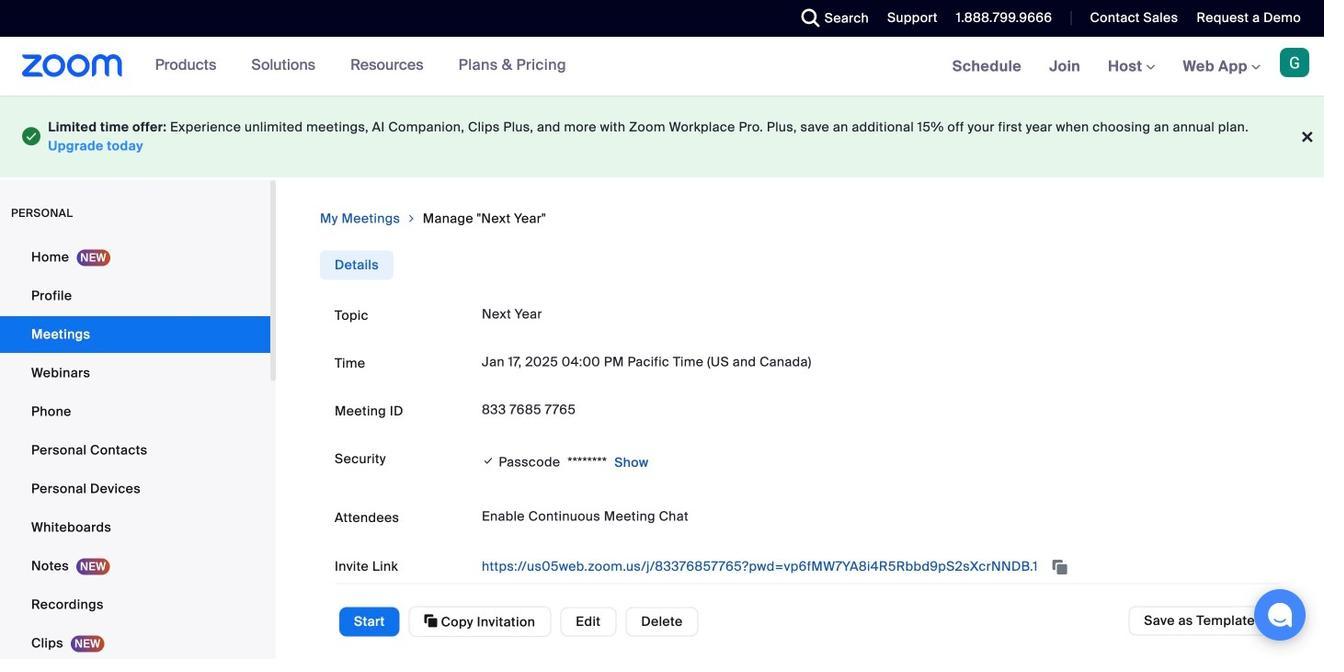 Task type: vqa. For each thing, say whether or not it's contained in the screenshot.
Video On icon
no



Task type: describe. For each thing, give the bounding box(es) containing it.
zoom logo image
[[22, 54, 123, 77]]

type image
[[22, 123, 41, 150]]

right image
[[406, 210, 417, 228]]

add to outlook calendar (.ics) image
[[656, 606, 674, 625]]

add to google calendar image
[[482, 606, 500, 625]]

meetings navigation
[[939, 37, 1324, 97]]

copy image
[[424, 613, 438, 629]]

manage next year navigation
[[320, 210, 1280, 228]]

personal menu menu
[[0, 239, 270, 659]]



Task type: locate. For each thing, give the bounding box(es) containing it.
manage my meeting tab control tab list
[[320, 251, 394, 280]]

btn image
[[870, 606, 889, 625]]

tab
[[320, 251, 394, 280]]

banner
[[0, 37, 1324, 97]]

application
[[482, 552, 1265, 582]]

checked image
[[482, 452, 495, 470]]

product information navigation
[[123, 37, 580, 96]]

open chat image
[[1267, 602, 1293, 628]]

footer
[[0, 96, 1324, 177]]

profile picture image
[[1280, 48, 1309, 77]]



